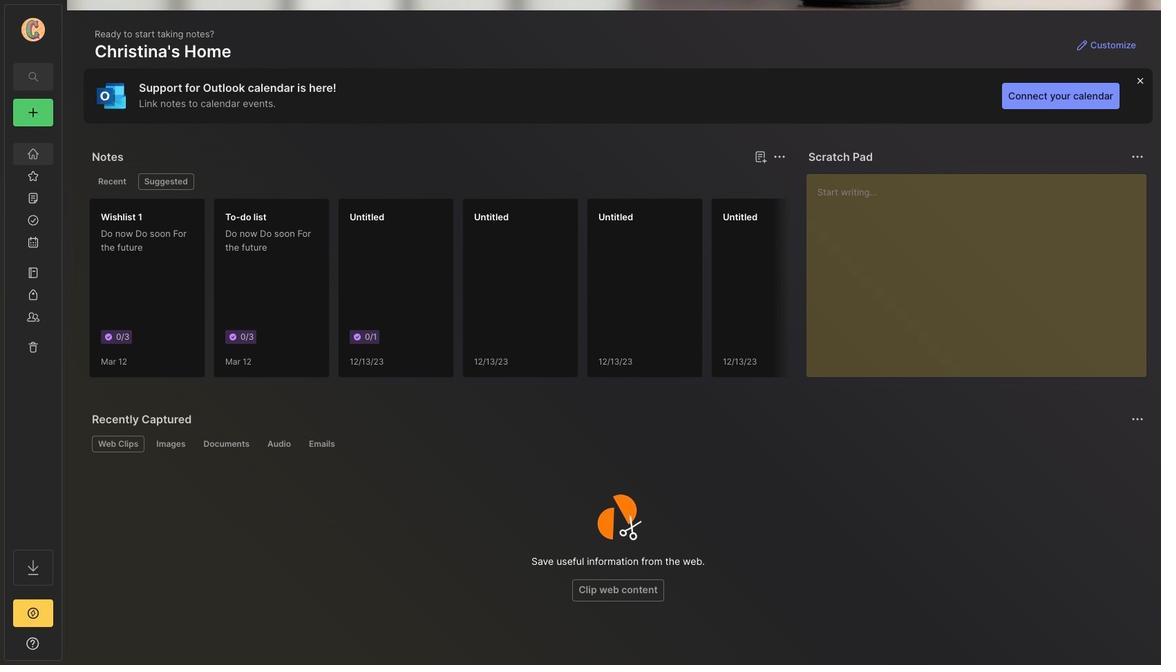 Task type: vqa. For each thing, say whether or not it's contained in the screenshot.
search box within the Main element
no



Task type: locate. For each thing, give the bounding box(es) containing it.
tab list
[[92, 174, 784, 190], [92, 436, 1142, 453]]

1 vertical spatial tab list
[[92, 436, 1142, 453]]

1 horizontal spatial more actions field
[[1129, 147, 1148, 167]]

0 horizontal spatial more actions image
[[771, 149, 788, 165]]

more actions image
[[771, 149, 788, 165], [1130, 149, 1146, 165]]

row group
[[89, 198, 960, 387]]

2 more actions image from the left
[[1130, 149, 1146, 165]]

tree
[[5, 135, 62, 538]]

0 horizontal spatial more actions field
[[770, 147, 789, 167]]

1 tab list from the top
[[92, 174, 784, 190]]

More actions field
[[770, 147, 789, 167], [1129, 147, 1148, 167]]

account image
[[21, 18, 45, 41]]

edit search image
[[25, 68, 41, 85]]

tree inside main element
[[5, 135, 62, 538]]

0 vertical spatial tab list
[[92, 174, 784, 190]]

upgrade image
[[25, 606, 41, 622]]

1 more actions field from the left
[[770, 147, 789, 167]]

tab
[[92, 174, 133, 190], [138, 174, 194, 190], [92, 436, 145, 453], [150, 436, 192, 453], [197, 436, 256, 453], [261, 436, 297, 453], [303, 436, 341, 453]]

1 horizontal spatial more actions image
[[1130, 149, 1146, 165]]

WHAT'S NEW field
[[5, 633, 62, 656]]

1 more actions image from the left
[[771, 149, 788, 165]]



Task type: describe. For each thing, give the bounding box(es) containing it.
Start writing… text field
[[818, 174, 1146, 366]]

2 more actions field from the left
[[1129, 147, 1148, 167]]

click to expand image
[[61, 640, 71, 657]]

Account field
[[5, 16, 62, 44]]

home image
[[26, 147, 40, 161]]

main element
[[0, 0, 66, 666]]

2 tab list from the top
[[92, 436, 1142, 453]]



